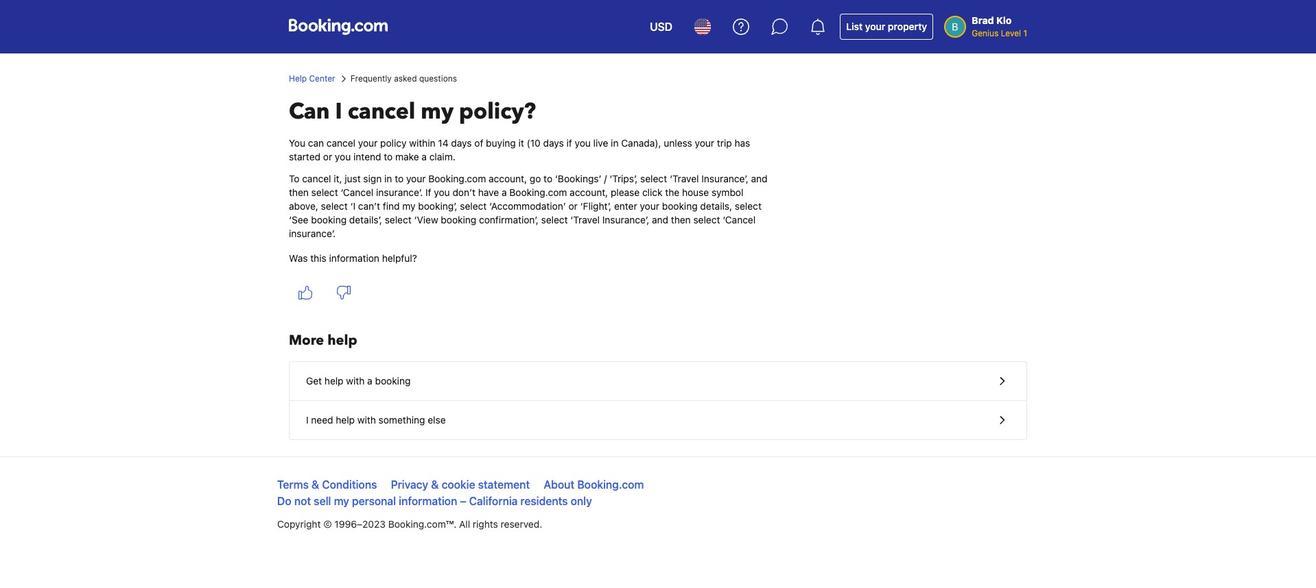 Task type: locate. For each thing, give the bounding box(es) containing it.
1 horizontal spatial or
[[569, 200, 578, 212]]

more help
[[289, 331, 357, 350]]

0 vertical spatial you
[[575, 137, 591, 149]]

to down policy at the top left of page
[[384, 151, 393, 163]]

days left 'if'
[[543, 137, 564, 149]]

buying
[[486, 137, 516, 149]]

terms & conditions link
[[277, 479, 377, 491]]

about
[[544, 479, 575, 491]]

1 horizontal spatial information
[[399, 495, 457, 508]]

help right more in the bottom of the page
[[327, 331, 357, 350]]

0 vertical spatial i
[[335, 97, 342, 127]]

0 vertical spatial help
[[327, 331, 357, 350]]

/
[[604, 173, 607, 185]]

frequently
[[350, 73, 392, 84]]

1 horizontal spatial you
[[434, 187, 450, 198]]

questions
[[419, 73, 457, 84]]

0 horizontal spatial insurance',
[[602, 214, 649, 226]]

1 horizontal spatial booking.com
[[509, 187, 567, 198]]

in right sign
[[384, 173, 392, 185]]

'view
[[414, 214, 438, 226]]

find
[[383, 200, 400, 212]]

terms & conditions
[[277, 479, 377, 491]]

california
[[469, 495, 518, 508]]

0 horizontal spatial booking.com
[[428, 173, 486, 185]]

your right list
[[865, 21, 885, 32]]

0 horizontal spatial a
[[367, 375, 372, 387]]

or left 'flight',
[[569, 200, 578, 212]]

klo
[[996, 14, 1012, 26]]

or
[[323, 151, 332, 163], [569, 200, 578, 212]]

copyright
[[277, 519, 321, 530]]

1 vertical spatial in
[[384, 173, 392, 185]]

0 horizontal spatial i
[[306, 414, 309, 426]]

'cancel down details,
[[723, 214, 756, 226]]

0 vertical spatial information
[[329, 253, 379, 264]]

details',
[[349, 214, 382, 226]]

'cancel up 'i
[[341, 187, 374, 198]]

2 vertical spatial cancel
[[302, 173, 331, 185]]

0 vertical spatial with
[[346, 375, 365, 387]]

1 vertical spatial account,
[[570, 187, 608, 198]]

in inside you can cancel your policy within 14 days of buying it (10 days if you live in canada), unless your trip has started or you intend to make a claim.
[[611, 137, 619, 149]]

1 horizontal spatial 'travel
[[670, 173, 699, 185]]

a inside to cancel it, just sign in to your booking.com account, go to 'bookings' / 'trips', select 'travel insurance', and then select 'cancel insurance'. if you don't have a booking.com account, please click the house symbol above, select 'i can't find my booking', select 'accommodation' or 'flight', enter your booking details, select 'see booking details', select 'view booking confirmation', select 'travel insurance', and then select 'cancel insurance'.
[[502, 187, 507, 198]]

0 horizontal spatial account,
[[489, 173, 527, 185]]

booking down 'booking','
[[441, 214, 476, 226]]

with inside button
[[357, 414, 376, 426]]

booking.com up don't
[[428, 173, 486, 185]]

something
[[379, 414, 425, 426]]

insurance', up symbol
[[702, 173, 749, 185]]

0 horizontal spatial my
[[334, 495, 349, 508]]

canada),
[[621, 137, 661, 149]]

booking inside 'button'
[[375, 375, 411, 387]]

1 vertical spatial cancel
[[327, 137, 356, 149]]

information right this
[[329, 253, 379, 264]]

'travel down 'flight',
[[571, 214, 600, 226]]

2 days from the left
[[543, 137, 564, 149]]

1 vertical spatial 'travel
[[571, 214, 600, 226]]

my right "find" at the left
[[402, 200, 416, 212]]

my down the 'conditions'
[[334, 495, 349, 508]]

help right get on the bottom of the page
[[324, 375, 344, 387]]

1 vertical spatial information
[[399, 495, 457, 508]]

1 vertical spatial my
[[402, 200, 416, 212]]

2 horizontal spatial you
[[575, 137, 591, 149]]

privacy
[[391, 479, 428, 491]]

cancel left it,
[[302, 173, 331, 185]]

0 horizontal spatial &
[[312, 479, 319, 491]]

i left need
[[306, 414, 309, 426]]

cancel up policy at the top left of page
[[348, 97, 415, 127]]

1 vertical spatial a
[[502, 187, 507, 198]]

1 horizontal spatial account,
[[570, 187, 608, 198]]

1 vertical spatial then
[[671, 214, 691, 226]]

0 horizontal spatial in
[[384, 173, 392, 185]]

confirmation',
[[479, 214, 539, 226]]

& for privacy
[[431, 479, 439, 491]]

i
[[335, 97, 342, 127], [306, 414, 309, 426]]

help inside 'button'
[[324, 375, 344, 387]]

help
[[289, 73, 307, 84]]

0 vertical spatial insurance',
[[702, 173, 749, 185]]

2 vertical spatial a
[[367, 375, 372, 387]]

you right the if
[[434, 187, 450, 198]]

cancel
[[348, 97, 415, 127], [327, 137, 356, 149], [302, 173, 331, 185]]

cancel inside you can cancel your policy within 14 days of buying it (10 days if you live in canada), unless your trip has started or you intend to make a claim.
[[327, 137, 356, 149]]

insurance', down the enter
[[602, 214, 649, 226]]

2 horizontal spatial booking.com
[[577, 479, 644, 491]]

select
[[640, 173, 667, 185], [311, 187, 338, 198], [321, 200, 348, 212], [460, 200, 487, 212], [735, 200, 762, 212], [385, 214, 412, 226], [541, 214, 568, 226], [693, 214, 720, 226]]

i need help with something else button
[[290, 401, 1027, 440]]

'travel up house
[[670, 173, 699, 185]]

0 horizontal spatial to
[[384, 151, 393, 163]]

with inside 'button'
[[346, 375, 365, 387]]

0 vertical spatial then
[[289, 187, 309, 198]]

2 vertical spatial booking.com
[[577, 479, 644, 491]]

'trips',
[[610, 173, 638, 185]]

1 vertical spatial i
[[306, 414, 309, 426]]

1 horizontal spatial days
[[543, 137, 564, 149]]

have
[[478, 187, 499, 198]]

2 vertical spatial my
[[334, 495, 349, 508]]

'see
[[289, 214, 308, 226]]

1 vertical spatial help
[[324, 375, 344, 387]]

you can cancel your policy within 14 days of buying it (10 days if you live in canada), unless your trip has started or you intend to make a claim.
[[289, 137, 750, 163]]

0 vertical spatial in
[[611, 137, 619, 149]]

if
[[567, 137, 572, 149]]

in inside to cancel it, just sign in to your booking.com account, go to 'bookings' / 'trips', select 'travel insurance', and then select 'cancel insurance'. if you don't have a booking.com account, please click the house symbol above, select 'i can't find my booking', select 'accommodation' or 'flight', enter your booking details, select 'see booking details', select 'view booking confirmation', select 'travel insurance', and then select 'cancel insurance'.
[[384, 173, 392, 185]]

copyright © 1996–2023 booking.com™. all rights reserved.
[[277, 519, 542, 530]]

0 vertical spatial account,
[[489, 173, 527, 185]]

1 horizontal spatial a
[[422, 151, 427, 163]]

2 vertical spatial you
[[434, 187, 450, 198]]

0 vertical spatial or
[[323, 151, 332, 163]]

within
[[409, 137, 435, 149]]

'flight',
[[580, 200, 612, 212]]

in right live
[[611, 137, 619, 149]]

1 vertical spatial 'cancel
[[723, 214, 756, 226]]

&
[[312, 479, 319, 491], [431, 479, 439, 491]]

2 & from the left
[[431, 479, 439, 491]]

list your property link
[[840, 14, 933, 40]]

to down make
[[395, 173, 404, 185]]

1 vertical spatial or
[[569, 200, 578, 212]]

you up it,
[[335, 151, 351, 163]]

a inside 'button'
[[367, 375, 372, 387]]

& up do not sell my personal information – california residents only link
[[431, 479, 439, 491]]

0 horizontal spatial you
[[335, 151, 351, 163]]

booking down the above,
[[311, 214, 347, 226]]

1 horizontal spatial in
[[611, 137, 619, 149]]

i right can
[[335, 97, 342, 127]]

brad
[[972, 14, 994, 26]]

your down click
[[640, 200, 659, 212]]

you for your
[[335, 151, 351, 163]]

or inside to cancel it, just sign in to your booking.com account, go to 'bookings' / 'trips', select 'travel insurance', and then select 'cancel insurance'. if you don't have a booking.com account, please click the house symbol above, select 'i can't find my booking', select 'accommodation' or 'flight', enter your booking details, select 'see booking details', select 'view booking confirmation', select 'travel insurance', and then select 'cancel insurance'.
[[569, 200, 578, 212]]

0 vertical spatial 'cancel
[[341, 187, 374, 198]]

to right 'go'
[[544, 173, 553, 185]]

2 vertical spatial help
[[336, 414, 355, 426]]

1
[[1023, 28, 1027, 38]]

(10
[[527, 137, 541, 149]]

2 horizontal spatial a
[[502, 187, 507, 198]]

1 horizontal spatial and
[[751, 173, 768, 185]]

1 vertical spatial insurance',
[[602, 214, 649, 226]]

0 horizontal spatial days
[[451, 137, 472, 149]]

0 vertical spatial my
[[421, 97, 454, 127]]

help for more
[[327, 331, 357, 350]]

1 vertical spatial and
[[652, 214, 668, 226]]

1 horizontal spatial 'cancel
[[723, 214, 756, 226]]

'cancel
[[341, 187, 374, 198], [723, 214, 756, 226]]

0 vertical spatial insurance'.
[[376, 187, 423, 198]]

you
[[575, 137, 591, 149], [335, 151, 351, 163], [434, 187, 450, 198]]

0 vertical spatial 'travel
[[670, 173, 699, 185]]

insurance'. up "find" at the left
[[376, 187, 423, 198]]

help right need
[[336, 414, 355, 426]]

can i cancel my policy?
[[289, 97, 536, 127]]

then down to
[[289, 187, 309, 198]]

days left of
[[451, 137, 472, 149]]

frequently asked questions
[[350, 73, 457, 84]]

or down can at the left of page
[[323, 151, 332, 163]]

account, up have
[[489, 173, 527, 185]]

& up the sell on the left bottom
[[312, 479, 319, 491]]

0 vertical spatial cancel
[[348, 97, 415, 127]]

1 vertical spatial booking.com
[[509, 187, 567, 198]]

you right 'if'
[[575, 137, 591, 149]]

helpful?
[[382, 253, 417, 264]]

a down within
[[422, 151, 427, 163]]

my inside about booking.com do not sell my personal information – california residents only
[[334, 495, 349, 508]]

sell
[[314, 495, 331, 508]]

get help with a booking button
[[290, 362, 1027, 401]]

you inside to cancel it, just sign in to your booking.com account, go to 'bookings' / 'trips', select 'travel insurance', and then select 'cancel insurance'. if you don't have a booking.com account, please click the house symbol above, select 'i can't find my booking', select 'accommodation' or 'flight', enter your booking details, select 'see booking details', select 'view booking confirmation', select 'travel insurance', and then select 'cancel insurance'.
[[434, 187, 450, 198]]

0 vertical spatial and
[[751, 173, 768, 185]]

insurance'. down the 'see
[[289, 228, 336, 239]]

booking down the
[[662, 200, 698, 212]]

0 horizontal spatial information
[[329, 253, 379, 264]]

0 horizontal spatial insurance'.
[[289, 228, 336, 239]]

information inside about booking.com do not sell my personal information – california residents only
[[399, 495, 457, 508]]

and
[[751, 173, 768, 185], [652, 214, 668, 226]]

booking.com down 'go'
[[509, 187, 567, 198]]

symbol
[[712, 187, 743, 198]]

can
[[308, 137, 324, 149]]

then down the
[[671, 214, 691, 226]]

booking.com up only
[[577, 479, 644, 491]]

booking.com
[[428, 173, 486, 185], [509, 187, 567, 198], [577, 479, 644, 491]]

1 horizontal spatial &
[[431, 479, 439, 491]]

1 horizontal spatial my
[[402, 200, 416, 212]]

a up i need help with something else
[[367, 375, 372, 387]]

of
[[474, 137, 483, 149]]

0 horizontal spatial 'cancel
[[341, 187, 374, 198]]

1 horizontal spatial insurance'.
[[376, 187, 423, 198]]

1 vertical spatial you
[[335, 151, 351, 163]]

my up 14
[[421, 97, 454, 127]]

to inside you can cancel your policy within 14 days of buying it (10 days if you live in canada), unless your trip has started or you intend to make a claim.
[[384, 151, 393, 163]]

asked
[[394, 73, 417, 84]]

intend
[[353, 151, 381, 163]]

to
[[289, 173, 300, 185]]

0 horizontal spatial or
[[323, 151, 332, 163]]

a right have
[[502, 187, 507, 198]]

1 & from the left
[[312, 479, 319, 491]]

information up booking.com™.
[[399, 495, 457, 508]]

select down don't
[[460, 200, 487, 212]]

genius
[[972, 28, 999, 38]]

my
[[421, 97, 454, 127], [402, 200, 416, 212], [334, 495, 349, 508]]

1 vertical spatial with
[[357, 414, 376, 426]]

select left 'i
[[321, 200, 348, 212]]

above,
[[289, 200, 318, 212]]

to
[[384, 151, 393, 163], [395, 173, 404, 185], [544, 173, 553, 185]]

with left something
[[357, 414, 376, 426]]

booking up something
[[375, 375, 411, 387]]

cookie
[[442, 479, 475, 491]]

help inside button
[[336, 414, 355, 426]]

1 vertical spatial insurance'.
[[289, 228, 336, 239]]

account, up 'flight',
[[570, 187, 608, 198]]

with right get on the bottom of the page
[[346, 375, 365, 387]]

your inside "link"
[[865, 21, 885, 32]]

select up click
[[640, 173, 667, 185]]

center
[[309, 73, 335, 84]]

cancel right can at the left of page
[[327, 137, 356, 149]]

trip
[[717, 137, 732, 149]]

0 vertical spatial a
[[422, 151, 427, 163]]

1 horizontal spatial i
[[335, 97, 342, 127]]

insurance',
[[702, 173, 749, 185], [602, 214, 649, 226]]

0 horizontal spatial 'travel
[[571, 214, 600, 226]]

about booking.com link
[[544, 479, 644, 491]]

your up the if
[[406, 173, 426, 185]]

information
[[329, 253, 379, 264], [399, 495, 457, 508]]

details,
[[700, 200, 732, 212]]



Task type: vqa. For each thing, say whether or not it's contained in the screenshot.
the Sign in for help with a booking
no



Task type: describe. For each thing, give the bounding box(es) containing it.
1996–2023
[[334, 519, 386, 530]]

1 horizontal spatial then
[[671, 214, 691, 226]]

'bookings'
[[555, 173, 602, 185]]

get
[[306, 375, 322, 387]]

booking.com inside about booking.com do not sell my personal information – california residents only
[[577, 479, 644, 491]]

select down "find" at the left
[[385, 214, 412, 226]]

i need help with something else
[[306, 414, 446, 426]]

0 horizontal spatial and
[[652, 214, 668, 226]]

not
[[294, 495, 311, 508]]

level
[[1001, 28, 1021, 38]]

privacy & cookie statement
[[391, 479, 530, 491]]

live
[[593, 137, 608, 149]]

1 horizontal spatial to
[[395, 173, 404, 185]]

cancel for my
[[348, 97, 415, 127]]

statement
[[478, 479, 530, 491]]

14
[[438, 137, 449, 149]]

get help with a booking
[[306, 375, 411, 387]]

0 horizontal spatial then
[[289, 187, 309, 198]]

conditions
[[322, 479, 377, 491]]

reserved.
[[501, 519, 542, 530]]

'accommodation'
[[489, 200, 566, 212]]

2 horizontal spatial my
[[421, 97, 454, 127]]

select down details,
[[693, 214, 720, 226]]

if
[[426, 187, 431, 198]]

rights
[[473, 519, 498, 530]]

was
[[289, 253, 308, 264]]

cancel for your
[[327, 137, 356, 149]]

help for get
[[324, 375, 344, 387]]

& for terms
[[312, 479, 319, 491]]

1 horizontal spatial insurance',
[[702, 173, 749, 185]]

residents
[[521, 495, 568, 508]]

personal
[[352, 495, 396, 508]]

help center button
[[289, 73, 335, 85]]

policy?
[[459, 97, 536, 127]]

only
[[571, 495, 592, 508]]

just
[[345, 173, 361, 185]]

terms
[[277, 479, 309, 491]]

booking.com™.
[[388, 519, 457, 530]]

don't
[[453, 187, 476, 198]]

list
[[846, 21, 863, 32]]

'i
[[350, 200, 356, 212]]

else
[[428, 414, 446, 426]]

you for then
[[434, 187, 450, 198]]

more
[[289, 331, 324, 350]]

enter
[[614, 200, 637, 212]]

0 vertical spatial booking.com
[[428, 173, 486, 185]]

usd button
[[642, 10, 681, 43]]

help center
[[289, 73, 335, 84]]

select down 'accommodation'
[[541, 214, 568, 226]]

1 days from the left
[[451, 137, 472, 149]]

please
[[611, 187, 640, 198]]

unless
[[664, 137, 692, 149]]

go
[[530, 173, 541, 185]]

it,
[[334, 173, 342, 185]]

it
[[519, 137, 524, 149]]

booking.com online hotel reservations image
[[289, 19, 388, 35]]

your up intend
[[358, 137, 378, 149]]

my inside to cancel it, just sign in to your booking.com account, go to 'bookings' / 'trips', select 'travel insurance', and then select 'cancel insurance'. if you don't have a booking.com account, please click the house symbol above, select 'i can't find my booking', select 'accommodation' or 'flight', enter your booking details, select 'see booking details', select 'view booking confirmation', select 'travel insurance', and then select 'cancel insurance'.
[[402, 200, 416, 212]]

claim.
[[429, 151, 455, 163]]

cancel inside to cancel it, just sign in to your booking.com account, go to 'bookings' / 'trips', select 'travel insurance', and then select 'cancel insurance'. if you don't have a booking.com account, please click the house symbol above, select 'i can't find my booking', select 'accommodation' or 'flight', enter your booking details, select 'see booking details', select 'view booking confirmation', select 'travel insurance', and then select 'cancel insurance'.
[[302, 173, 331, 185]]

has
[[735, 137, 750, 149]]

make
[[395, 151, 419, 163]]

you
[[289, 137, 305, 149]]

house
[[682, 187, 709, 198]]

click
[[642, 187, 663, 198]]

the
[[665, 187, 679, 198]]

need
[[311, 414, 333, 426]]

started
[[289, 151, 321, 163]]

all
[[459, 519, 470, 530]]

booking',
[[418, 200, 457, 212]]

select down symbol
[[735, 200, 762, 212]]

this
[[310, 253, 326, 264]]

privacy & cookie statement link
[[391, 479, 530, 491]]

sign
[[363, 173, 382, 185]]

to cancel it, just sign in to your booking.com account, go to 'bookings' / 'trips', select 'travel insurance', and then select 'cancel insurance'. if you don't have a booking.com account, please click the house symbol above, select 'i can't find my booking', select 'accommodation' or 'flight', enter your booking details, select 'see booking details', select 'view booking confirmation', select 'travel insurance', and then select 'cancel insurance'.
[[289, 173, 768, 239]]

2 horizontal spatial to
[[544, 173, 553, 185]]

about booking.com do not sell my personal information – california residents only
[[277, 479, 644, 508]]

select down it,
[[311, 187, 338, 198]]

brad klo genius level 1
[[972, 14, 1027, 38]]

a inside you can cancel your policy within 14 days of buying it (10 days if you live in canada), unless your trip has started or you intend to make a claim.
[[422, 151, 427, 163]]

can't
[[358, 200, 380, 212]]

do not sell my personal information – california residents only link
[[277, 495, 592, 508]]

do
[[277, 495, 291, 508]]

can
[[289, 97, 330, 127]]

your left trip
[[695, 137, 714, 149]]

or inside you can cancel your policy within 14 days of buying it (10 days if you live in canada), unless your trip has started or you intend to make a claim.
[[323, 151, 332, 163]]

list your property
[[846, 21, 927, 32]]

i inside button
[[306, 414, 309, 426]]

©
[[323, 519, 332, 530]]



